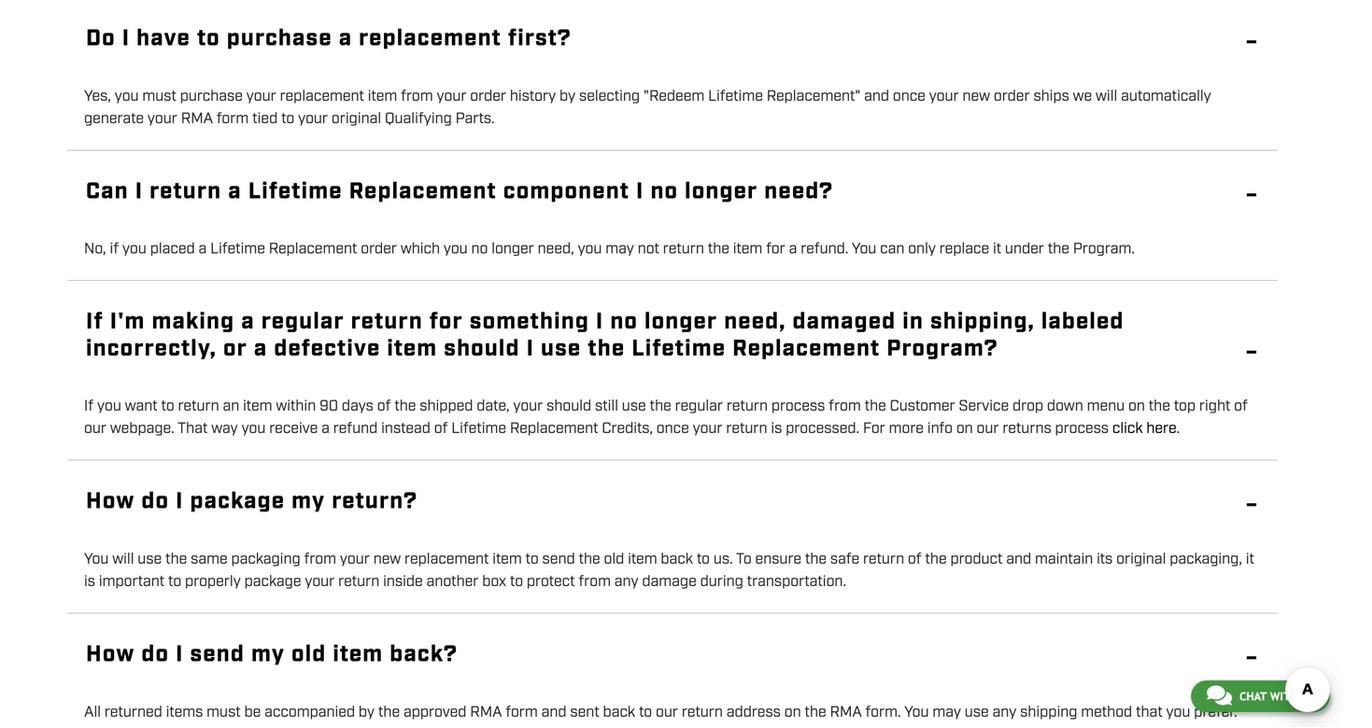Task type: locate. For each thing, give the bounding box(es) containing it.
our down 'service'
[[977, 420, 999, 439]]

item up the 'damage'
[[628, 550, 657, 570]]

lifetime down tied
[[248, 177, 343, 207]]

customer
[[890, 397, 955, 417]]

replacement inside yes, you must purchase your replacement item from your order history by selecting "redeem lifetime replacement" and once your new order ships we will automatically generate your rma form tied to your original qualifying parts.
[[280, 87, 364, 106]]

0 horizontal spatial regular
[[261, 307, 344, 337]]

0 horizontal spatial rma
[[181, 109, 213, 129]]

1 horizontal spatial my
[[292, 487, 325, 517]]

yes,
[[84, 87, 111, 106]]

our right sent on the bottom left of page
[[656, 703, 678, 723]]

replacement
[[349, 177, 497, 207], [269, 240, 357, 259], [732, 334, 880, 364], [510, 420, 598, 439]]

must inside yes, you must purchase your replacement item from your order history by selecting "redeem lifetime replacement" and once your new order ships we will automatically generate your rma form tied to your original qualifying parts.
[[142, 87, 176, 106]]

any left shipping
[[993, 703, 1017, 723]]

on right info
[[956, 420, 973, 439]]

lifetime inside if i'm making a regular return for something i no longer need, damaged in shipping, labeled incorrectly, or a defective item should i use the lifetime replacement program?
[[632, 334, 726, 364]]

0 horizontal spatial once
[[656, 420, 689, 439]]

new up inside
[[373, 550, 401, 570]]

you up 'important'
[[84, 550, 109, 570]]

do down webpage.
[[141, 487, 169, 517]]

for
[[766, 240, 785, 259], [430, 307, 463, 337]]

1 horizontal spatial on
[[956, 420, 973, 439]]

replacement up qualifying
[[359, 24, 502, 54]]

new
[[963, 87, 990, 106], [373, 550, 401, 570]]

may
[[606, 240, 634, 259], [933, 703, 961, 723]]

will right we
[[1096, 87, 1117, 106]]

longer inside if i'm making a regular return for something i no longer need, damaged in shipping, labeled incorrectly, or a defective item should i use the lifetime replacement program?
[[645, 307, 718, 337]]

how down webpage.
[[86, 487, 135, 517]]

1 vertical spatial back
[[603, 703, 635, 723]]

original
[[332, 109, 381, 129], [1116, 550, 1166, 570]]

of left product on the bottom of page
[[908, 550, 922, 570]]

0 vertical spatial original
[[332, 109, 381, 129]]

your
[[246, 87, 276, 106], [437, 87, 467, 106], [929, 87, 959, 106], [147, 109, 177, 129], [298, 109, 328, 129], [513, 397, 543, 417], [693, 420, 723, 439], [340, 550, 370, 570], [305, 573, 335, 592]]

is inside if you want to return an item within 90 days of the shipped date, your should still use the regular return process from the customer service drop down menu on the top right of our webpage.  that way you receive a refund instead of lifetime replacement credits, once your return is processed. for more info on our returns process
[[771, 420, 782, 439]]

may right form.
[[933, 703, 961, 723]]

item right an
[[243, 397, 272, 417]]

1 horizontal spatial you
[[852, 240, 876, 259]]

send up protect
[[542, 550, 575, 570]]

and left sent on the bottom left of page
[[541, 703, 567, 723]]

1 vertical spatial do
[[141, 640, 169, 670]]

back right sent on the bottom left of page
[[603, 703, 635, 723]]

more
[[889, 420, 924, 439]]

click here .
[[1112, 420, 1180, 439]]

lifetime up if you want to return an item within 90 days of the shipped date, your should still use the regular return process from the customer service drop down menu on the top right of our webpage.  that way you receive a refund instead of lifetime replacement credits, once your return is processed. for more info on our returns process
[[632, 334, 726, 364]]

to inside yes, you must purchase your replacement item from your order history by selecting "redeem lifetime replacement" and once your new order ships we will automatically generate your rma form tied to your original qualifying parts.
[[281, 109, 294, 129]]

is left 'important'
[[84, 573, 95, 592]]

rma left form.
[[830, 703, 862, 723]]

you up generate
[[115, 87, 139, 106]]

0 vertical spatial form
[[216, 109, 249, 129]]

to right box
[[510, 573, 523, 592]]

info
[[927, 420, 953, 439]]

purchase
[[227, 24, 332, 54], [180, 87, 243, 106]]

do i have to purchase a replacement first?
[[86, 24, 571, 54]]

do for package
[[141, 487, 169, 517]]

1 vertical spatial replacement
[[280, 87, 364, 106]]

from inside if you want to return an item within 90 days of the shipped date, your should still use the regular return process from the customer service drop down menu on the top right of our webpage.  that way you receive a refund instead of lifetime replacement credits, once your return is processed. for more info on our returns process
[[829, 397, 861, 417]]

to right have
[[197, 24, 220, 54]]

from up qualifying
[[401, 87, 433, 106]]

longer left need?
[[685, 177, 758, 207]]

no up not
[[651, 177, 678, 207]]

1 vertical spatial longer
[[492, 240, 534, 259]]

if inside if you want to return an item within 90 days of the shipped date, your should still use the regular return process from the customer service drop down menu on the top right of our webpage.  that way you receive a refund instead of lifetime replacement credits, once your return is processed. for more info on our returns process
[[84, 397, 94, 417]]

processed.
[[786, 420, 859, 439]]

regular right or
[[261, 307, 344, 337]]

item up qualifying
[[368, 87, 397, 106]]

1 vertical spatial must
[[207, 703, 241, 723]]

our left webpage.
[[84, 420, 106, 439]]

returns
[[1003, 420, 1052, 439]]

no,
[[84, 240, 106, 259]]

for left refund.
[[766, 240, 785, 259]]

1 vertical spatial if
[[84, 397, 94, 417]]

an
[[223, 397, 239, 417]]

order left the ships
[[994, 87, 1030, 106]]

shipping
[[1020, 703, 1077, 723]]

will up 'important'
[[112, 550, 134, 570]]

ensure
[[755, 550, 802, 570]]

we
[[1073, 87, 1092, 106]]

approved
[[403, 703, 467, 723]]

0 vertical spatial on
[[1128, 397, 1145, 417]]

1 vertical spatial purchase
[[180, 87, 243, 106]]

1 horizontal spatial once
[[893, 87, 926, 106]]

1 vertical spatial will
[[112, 550, 134, 570]]

1 horizontal spatial no
[[610, 307, 638, 337]]

damage
[[642, 573, 697, 592]]

how up all
[[86, 640, 135, 670]]

rma right approved
[[470, 703, 502, 723]]

1 vertical spatial send
[[190, 640, 245, 670]]

2 vertical spatial and
[[541, 703, 567, 723]]

0 vertical spatial replacement
[[359, 24, 502, 54]]

right
[[1199, 397, 1231, 417]]

new inside yes, you must purchase your replacement item from your order history by selecting "redeem lifetime replacement" and once your new order ships we will automatically generate your rma form tied to your original qualifying parts.
[[963, 87, 990, 106]]

once inside yes, you must purchase your replacement item from your order history by selecting "redeem lifetime replacement" and once your new order ships we will automatically generate your rma form tied to your original qualifying parts.
[[893, 87, 926, 106]]

on up click here link
[[1128, 397, 1145, 417]]

purchase down have
[[180, 87, 243, 106]]

need, inside if i'm making a regular return for something i no longer need, damaged in shipping, labeled incorrectly, or a defective item should i use the lifetime replacement program?
[[724, 307, 786, 337]]

yes, you must purchase your replacement item from your order history by selecting "redeem lifetime replacement" and once your new order ships we will automatically generate your rma form tied to your original qualifying parts.
[[84, 87, 1211, 129]]

1 horizontal spatial by
[[560, 87, 576, 106]]

1 horizontal spatial original
[[1116, 550, 1166, 570]]

by
[[560, 87, 576, 106], [359, 703, 375, 723]]

0 horizontal spatial new
[[373, 550, 401, 570]]

it right "packaging,"
[[1246, 550, 1254, 570]]

it inside "you will use the same packaging from your new replacement item to send the old item back to us.  to ensure the safe return of the product and maintain its original packaging, it is important to properly package your return inside another box to protect from any damage during transportation."
[[1246, 550, 1254, 570]]

0 vertical spatial must
[[142, 87, 176, 106]]

in
[[903, 307, 924, 337]]

0 horizontal spatial my
[[251, 640, 285, 670]]

0 horizontal spatial form
[[216, 109, 249, 129]]

0 vertical spatial new
[[963, 87, 990, 106]]

by right history at the left top of the page
[[560, 87, 576, 106]]

transportation.
[[747, 573, 846, 592]]

process up processed.
[[771, 397, 825, 417]]

purchase up tied
[[227, 24, 332, 54]]

prefer.
[[1194, 703, 1237, 723]]

1 horizontal spatial it
[[1246, 550, 1254, 570]]

1 vertical spatial my
[[251, 640, 285, 670]]

another
[[426, 573, 479, 592]]

any left the 'damage'
[[614, 573, 638, 592]]

product
[[950, 550, 1003, 570]]

0 horizontal spatial need,
[[538, 240, 574, 259]]

0 horizontal spatial our
[[84, 420, 106, 439]]

do up returned
[[141, 640, 169, 670]]

0 horizontal spatial by
[[359, 703, 375, 723]]

send up the items
[[190, 640, 245, 670]]

package down the packaging
[[244, 573, 301, 592]]

1 vertical spatial is
[[84, 573, 95, 592]]

if inside if i'm making a regular return for something i no longer need, damaged in shipping, labeled incorrectly, or a defective item should i use the lifetime replacement program?
[[86, 307, 103, 337]]

you right form.
[[904, 703, 929, 723]]

should left still
[[547, 397, 591, 417]]

0 horizontal spatial you
[[84, 550, 109, 570]]

0 horizontal spatial any
[[614, 573, 638, 592]]

regular inside if i'm making a regular return for something i no longer need, damaged in shipping, labeled incorrectly, or a defective item should i use the lifetime replacement program?
[[261, 307, 344, 337]]

0 vertical spatial purchase
[[227, 24, 332, 54]]

to left properly at the bottom left of page
[[168, 573, 181, 592]]

0 horizontal spatial order
[[361, 240, 397, 259]]

send
[[542, 550, 575, 570], [190, 640, 245, 670]]

original right its
[[1116, 550, 1166, 570]]

replacement
[[359, 24, 502, 54], [280, 87, 364, 106], [405, 550, 489, 570]]

0 horizontal spatial will
[[112, 550, 134, 570]]

1 vertical spatial no
[[471, 240, 488, 259]]

1 horizontal spatial should
[[547, 397, 591, 417]]

1 horizontal spatial is
[[771, 420, 782, 439]]

process down down
[[1055, 420, 1109, 439]]

1 horizontal spatial will
[[1096, 87, 1117, 106]]

2 do from the top
[[141, 640, 169, 670]]

2 vertical spatial on
[[784, 703, 801, 723]]

you inside yes, you must purchase your replacement item from your order history by selecting "redeem lifetime replacement" and once your new order ships we will automatically generate your rma form tied to your original qualifying parts.
[[115, 87, 139, 106]]

original inside "you will use the same packaging from your new replacement item to send the old item back to us.  to ensure the safe return of the product and maintain its original packaging, it is important to properly package your return inside another box to protect from any damage during transportation."
[[1116, 550, 1166, 570]]

purchase inside yes, you must purchase your replacement item from your order history by selecting "redeem lifetime replacement" and once your new order ships we will automatically generate your rma form tied to your original qualifying parts.
[[180, 87, 243, 106]]

and right product on the bottom of page
[[1006, 550, 1031, 570]]

if you want to return an item within 90 days of the shipped date, your should still use the regular return process from the customer service drop down menu on the top right of our webpage.  that way you receive a refund instead of lifetime replacement credits, once your return is processed. for more info on our returns process
[[84, 397, 1248, 439]]

0 vertical spatial any
[[614, 573, 638, 592]]

you for can i return a lifetime replacement component i no longer need?
[[852, 240, 876, 259]]

2 horizontal spatial you
[[904, 703, 929, 723]]

1 how from the top
[[86, 487, 135, 517]]

package
[[190, 487, 285, 517], [244, 573, 301, 592]]

something
[[470, 307, 589, 337]]

if left 'i'm' on the top of page
[[86, 307, 103, 337]]

shipped
[[420, 397, 473, 417]]

you
[[115, 87, 139, 106], [122, 240, 147, 259], [444, 240, 468, 259], [578, 240, 602, 259], [97, 397, 121, 417], [242, 420, 266, 439], [1166, 703, 1190, 723]]

my left return?
[[292, 487, 325, 517]]

you
[[852, 240, 876, 259], [84, 550, 109, 570], [904, 703, 929, 723]]

1 vertical spatial old
[[291, 640, 326, 670]]

1 horizontal spatial back
[[661, 550, 693, 570]]

is
[[771, 420, 782, 439], [84, 573, 95, 592]]

1 vertical spatial how
[[86, 640, 135, 670]]

0 vertical spatial back
[[661, 550, 693, 570]]

my for package
[[292, 487, 325, 517]]

replacement inside "you will use the same packaging from your new replacement item to send the old item back to us.  to ensure the safe return of the product and maintain its original packaging, it is important to properly package your return inside another box to protect from any damage during transportation."
[[405, 550, 489, 570]]

rma left tied
[[181, 109, 213, 129]]

to left us.
[[697, 550, 710, 570]]

lifetime down date,
[[451, 420, 506, 439]]

on right address
[[784, 703, 801, 723]]

1 vertical spatial package
[[244, 573, 301, 592]]

1 vertical spatial regular
[[675, 397, 723, 417]]

generate
[[84, 109, 144, 129]]

you left can
[[852, 240, 876, 259]]

0 vertical spatial send
[[542, 550, 575, 570]]

from right the packaging
[[304, 550, 336, 570]]

0 vertical spatial for
[[766, 240, 785, 259]]

0 vertical spatial once
[[893, 87, 926, 106]]

.
[[1177, 420, 1180, 439]]

no down no, if you placed a lifetime replacement order which you no longer need, you may not return the item for a refund. you can only replace it under the program.
[[610, 307, 638, 337]]

1 vertical spatial original
[[1116, 550, 1166, 570]]

1 vertical spatial should
[[547, 397, 591, 417]]

1 vertical spatial any
[[993, 703, 1017, 723]]

for inside if i'm making a regular return for something i no longer need, damaged in shipping, labeled incorrectly, or a defective item should i use the lifetime replacement program?
[[430, 307, 463, 337]]

any
[[614, 573, 638, 592], [993, 703, 1017, 723]]

0 horizontal spatial process
[[771, 397, 825, 417]]

inside
[[383, 573, 423, 592]]

0 horizontal spatial must
[[142, 87, 176, 106]]

0 vertical spatial how
[[86, 487, 135, 517]]

0 vertical spatial do
[[141, 487, 169, 517]]

during
[[700, 573, 743, 592]]

order left "which"
[[361, 240, 397, 259]]

lifetime inside yes, you must purchase your replacement item from your order history by selecting "redeem lifetime replacement" and once your new order ships we will automatically generate your rma form tied to your original qualifying parts.
[[708, 87, 763, 106]]

is left processed.
[[771, 420, 782, 439]]

new left the ships
[[963, 87, 990, 106]]

0 vertical spatial old
[[604, 550, 624, 570]]

a inside if you want to return an item within 90 days of the shipped date, your should still use the regular return process from the customer service drop down menu on the top right of our webpage.  that way you receive a refund instead of lifetime replacement credits, once your return is processed. for more info on our returns process
[[321, 420, 330, 439]]

2 how from the top
[[86, 640, 135, 670]]

2 vertical spatial replacement
[[405, 550, 489, 570]]

will inside "you will use the same packaging from your new replacement item to send the old item back to us.  to ensure the safe return of the product and maintain its original packaging, it is important to properly package your return inside another box to protect from any damage during transportation."
[[112, 550, 134, 570]]

replacement up another
[[405, 550, 489, 570]]

once
[[893, 87, 926, 106], [656, 420, 689, 439]]

no right "which"
[[471, 240, 488, 259]]

2 horizontal spatial no
[[651, 177, 678, 207]]

replacement down do i have to purchase a replacement first?
[[280, 87, 364, 106]]

1 horizontal spatial regular
[[675, 397, 723, 417]]

form inside yes, you must purchase your replacement item from your order history by selecting "redeem lifetime replacement" and once your new order ships we will automatically generate your rma form tied to your original qualifying parts.
[[216, 109, 249, 129]]

need, left damaged at the top of the page
[[724, 307, 786, 337]]

0 horizontal spatial back
[[603, 703, 635, 723]]

tied
[[252, 109, 278, 129]]

component
[[503, 177, 630, 207]]

1 vertical spatial form
[[506, 703, 538, 723]]

from up processed.
[[829, 397, 861, 417]]

0 horizontal spatial it
[[993, 240, 1001, 259]]

return?
[[332, 487, 418, 517]]

need,
[[538, 240, 574, 259], [724, 307, 786, 337]]

to right want
[[161, 397, 174, 417]]

form left sent on the bottom left of page
[[506, 703, 538, 723]]

0 horizontal spatial should
[[444, 334, 520, 364]]

do
[[141, 487, 169, 517], [141, 640, 169, 670]]

longer down not
[[645, 307, 718, 337]]

on
[[1128, 397, 1145, 417], [956, 420, 973, 439], [784, 703, 801, 723]]

and
[[864, 87, 889, 106], [1006, 550, 1031, 570], [541, 703, 567, 723]]

need, down component
[[538, 240, 574, 259]]

to
[[736, 550, 752, 570]]

1 do from the top
[[141, 487, 169, 517]]

under
[[1005, 240, 1044, 259]]

accompanied
[[265, 703, 355, 723]]

form left tied
[[216, 109, 249, 129]]

and right replacement"
[[864, 87, 889, 106]]

my up be
[[251, 640, 285, 670]]

replacement inside if you want to return an item within 90 days of the shipped date, your should still use the regular return process from the customer service drop down menu on the top right of our webpage.  that way you receive a refund instead of lifetime replacement credits, once your return is processed. for more info on our returns process
[[510, 420, 598, 439]]

you right "which"
[[444, 240, 468, 259]]

its
[[1097, 550, 1113, 570]]

1 horizontal spatial process
[[1055, 420, 1109, 439]]

you will use the same packaging from your new replacement item to send the old item back to us.  to ensure the safe return of the product and maintain its original packaging, it is important to properly package your return inside another box to protect from any damage during transportation.
[[84, 550, 1254, 592]]

us.
[[714, 550, 733, 570]]

should up date,
[[444, 334, 520, 364]]

i
[[122, 24, 130, 54], [135, 177, 143, 207], [636, 177, 644, 207], [596, 307, 604, 337], [526, 334, 534, 364], [176, 487, 184, 517], [176, 640, 184, 670]]

item inside if you want to return an item within 90 days of the shipped date, your should still use the regular return process from the customer service drop down menu on the top right of our webpage.  that way you receive a refund instead of lifetime replacement credits, once your return is processed. for more info on our returns process
[[243, 397, 272, 417]]

incorrectly,
[[86, 334, 217, 364]]

0 vertical spatial by
[[560, 87, 576, 106]]

it left under
[[993, 240, 1001, 259]]

1 vertical spatial on
[[956, 420, 973, 439]]

return
[[150, 177, 222, 207], [663, 240, 704, 259], [351, 307, 423, 337], [178, 397, 219, 417], [727, 397, 768, 417], [726, 420, 767, 439], [863, 550, 904, 570], [338, 573, 380, 592], [682, 703, 723, 723]]

0 horizontal spatial may
[[606, 240, 634, 259]]

2 horizontal spatial order
[[994, 87, 1030, 106]]

of right right on the right bottom of page
[[1234, 397, 1248, 417]]

process
[[771, 397, 825, 417], [1055, 420, 1109, 439]]

0 vertical spatial will
[[1096, 87, 1117, 106]]

lifetime right "redeem
[[708, 87, 763, 106]]

do for send
[[141, 640, 169, 670]]

package up the packaging
[[190, 487, 285, 517]]

1 vertical spatial you
[[84, 550, 109, 570]]

parts.
[[455, 109, 495, 129]]

back?
[[390, 640, 458, 670]]

may left not
[[606, 240, 634, 259]]

item left refund.
[[733, 240, 762, 259]]

90
[[320, 397, 338, 417]]

longer up something
[[492, 240, 534, 259]]

not
[[638, 240, 659, 259]]

our
[[84, 420, 106, 439], [977, 420, 999, 439], [656, 703, 678, 723]]

order up parts.
[[470, 87, 506, 106]]

if
[[86, 307, 103, 337], [84, 397, 94, 417]]

comments image
[[1207, 685, 1232, 707]]

original left qualifying
[[332, 109, 381, 129]]

0 vertical spatial should
[[444, 334, 520, 364]]

click here link
[[1112, 420, 1177, 439]]

1 horizontal spatial new
[[963, 87, 990, 106]]

back
[[661, 550, 693, 570], [603, 703, 635, 723]]

to right tied
[[281, 109, 294, 129]]

can
[[86, 177, 129, 207]]

qualifying
[[385, 109, 452, 129]]

1 vertical spatial for
[[430, 307, 463, 337]]

0 vertical spatial and
[[864, 87, 889, 106]]

refund.
[[801, 240, 849, 259]]

item left back? at the left bottom of the page
[[333, 640, 383, 670]]

still
[[595, 397, 618, 417]]

for down "which"
[[430, 307, 463, 337]]

1 vertical spatial once
[[656, 420, 689, 439]]

0 vertical spatial may
[[606, 240, 634, 259]]

order
[[470, 87, 506, 106], [994, 87, 1030, 106], [361, 240, 397, 259]]

if for if you want to return an item within 90 days of the shipped date, your should still use the regular return process from the customer service drop down menu on the top right of our webpage.  that way you receive a refund instead of lifetime replacement credits, once your return is processed. for more info on our returns process
[[84, 397, 94, 417]]

if left want
[[84, 397, 94, 417]]

must up generate
[[142, 87, 176, 106]]

and inside yes, you must purchase your replacement item from your order history by selecting "redeem lifetime replacement" and once your new order ships we will automatically generate your rma form tied to your original qualifying parts.
[[864, 87, 889, 106]]

only
[[908, 240, 936, 259]]

2 horizontal spatial on
[[1128, 397, 1145, 417]]

0 horizontal spatial no
[[471, 240, 488, 259]]

item up shipped
[[387, 334, 437, 364]]

1 horizontal spatial send
[[542, 550, 575, 570]]

1 vertical spatial process
[[1055, 420, 1109, 439]]

that
[[178, 420, 208, 439]]



Task type: describe. For each thing, give the bounding box(es) containing it.
any inside "you will use the same packaging from your new replacement item to send the old item back to us.  to ensure the safe return of the product and maintain its original packaging, it is important to properly package your return inside another box to protect from any damage during transportation."
[[614, 573, 638, 592]]

no, if you placed a lifetime replacement order which you no longer need, you may not return the item for a refund. you can only replace it under the program.
[[84, 240, 1135, 259]]

have
[[137, 24, 191, 54]]

chat with us
[[1239, 690, 1314, 703]]

you left want
[[97, 397, 121, 417]]

of down shipped
[[434, 420, 448, 439]]

protect
[[527, 573, 575, 592]]

if
[[110, 240, 119, 259]]

with
[[1270, 690, 1298, 703]]

can i return a lifetime replacement component i no longer need?
[[86, 177, 833, 207]]

1 horizontal spatial may
[[933, 703, 961, 723]]

here
[[1146, 420, 1177, 439]]

or
[[223, 334, 247, 364]]

item up box
[[493, 550, 522, 570]]

from inside yes, you must purchase your replacement item from your order history by selecting "redeem lifetime replacement" and once your new order ships we will automatically generate your rma form tied to your original qualifying parts.
[[401, 87, 433, 106]]

my for send
[[251, 640, 285, 670]]

shipping,
[[930, 307, 1035, 337]]

back inside "you will use the same packaging from your new replacement item to send the old item back to us.  to ensure the safe return of the product and maintain its original packaging, it is important to properly package your return inside another box to protect from any damage during transportation."
[[661, 550, 693, 570]]

1 horizontal spatial any
[[993, 703, 1017, 723]]

you inside "you will use the same packaging from your new replacement item to send the old item back to us.  to ensure the safe return of the product and maintain its original packaging, it is important to properly package your return inside another box to protect from any damage during transportation."
[[84, 550, 109, 570]]

maintain
[[1035, 550, 1093, 570]]

replacement inside if i'm making a regular return for something i no longer need, damaged in shipping, labeled incorrectly, or a defective item should i use the lifetime replacement program?
[[732, 334, 880, 364]]

use inside if you want to return an item within 90 days of the shipped date, your should still use the regular return process from the customer service drop down menu on the top right of our webpage.  that way you receive a refund instead of lifetime replacement credits, once your return is processed. for more info on our returns process
[[622, 397, 646, 417]]

of right days
[[377, 397, 391, 417]]

should inside if you want to return an item within 90 days of the shipped date, your should still use the regular return process from the customer service drop down menu on the top right of our webpage.  that way you receive a refund instead of lifetime replacement credits, once your return is processed. for more info on our returns process
[[547, 397, 591, 417]]

first?
[[508, 24, 571, 54]]

instead
[[381, 420, 431, 439]]

is inside "you will use the same packaging from your new replacement item to send the old item back to us.  to ensure the safe return of the product and maintain its original packaging, it is important to properly package your return inside another box to protect from any damage during transportation."
[[84, 573, 95, 592]]

will inside yes, you must purchase your replacement item from your order history by selecting "redeem lifetime replacement" and once your new order ships we will automatically generate your rma form tied to your original qualifying parts.
[[1096, 87, 1117, 106]]

drop
[[1013, 397, 1043, 417]]

placed
[[150, 240, 195, 259]]

rma inside yes, you must purchase your replacement item from your order history by selecting "redeem lifetime replacement" and once your new order ships we will automatically generate your rma form tied to your original qualifying parts.
[[181, 109, 213, 129]]

regular inside if you want to return an item within 90 days of the shipped date, your should still use the regular return process from the customer service drop down menu on the top right of our webpage.  that way you receive a refund instead of lifetime replacement credits, once your return is processed. for more info on our returns process
[[675, 397, 723, 417]]

within
[[276, 397, 316, 417]]

2 horizontal spatial rma
[[830, 703, 862, 723]]

chat with us link
[[1191, 681, 1330, 713]]

replace
[[939, 240, 989, 259]]

you right if
[[122, 240, 147, 259]]

form.
[[865, 703, 901, 723]]

sent
[[570, 703, 599, 723]]

to up protect
[[525, 550, 539, 570]]

replacement"
[[767, 87, 861, 106]]

properly
[[185, 573, 241, 592]]

send inside "you will use the same packaging from your new replacement item to send the old item back to us.  to ensure the safe return of the product and maintain its original packaging, it is important to properly package your return inside another box to protect from any damage during transportation."
[[542, 550, 575, 570]]

packaging
[[231, 550, 300, 570]]

from right protect
[[579, 573, 611, 592]]

to inside if you want to return an item within 90 days of the shipped date, your should still use the regular return process from the customer service drop down menu on the top right of our webpage.  that way you receive a refund instead of lifetime replacement credits, once your return is processed. for more info on our returns process
[[161, 397, 174, 417]]

by inside yes, you must purchase your replacement item from your order history by selecting "redeem lifetime replacement" and once your new order ships we will automatically generate your rma form tied to your original qualifying parts.
[[560, 87, 576, 106]]

original inside yes, you must purchase your replacement item from your order history by selecting "redeem lifetime replacement" and once your new order ships we will automatically generate your rma form tied to your original qualifying parts.
[[332, 109, 381, 129]]

damaged
[[793, 307, 896, 337]]

how do i package my return?
[[86, 487, 418, 517]]

down
[[1047, 397, 1083, 417]]

item inside if i'm making a regular return for something i no longer need, damaged in shipping, labeled incorrectly, or a defective item should i use the lifetime replacement program?
[[387, 334, 437, 364]]

old inside "you will use the same packaging from your new replacement item to send the old item back to us.  to ensure the safe return of the product and maintain its original packaging, it is important to properly package your return inside another box to protect from any damage during transportation."
[[604, 550, 624, 570]]

you right that
[[1166, 703, 1190, 723]]

of inside "you will use the same packaging from your new replacement item to send the old item back to us.  to ensure the safe return of the product and maintain its original packaging, it is important to properly package your return inside another box to protect from any damage during transportation."
[[908, 550, 922, 570]]

us
[[1301, 690, 1314, 703]]

0 vertical spatial longer
[[685, 177, 758, 207]]

once inside if you want to return an item within 90 days of the shipped date, your should still use the regular return process from the customer service drop down menu on the top right of our webpage.  that way you receive a refund instead of lifetime replacement credits, once your return is processed. for more info on our returns process
[[656, 420, 689, 439]]

1 horizontal spatial order
[[470, 87, 506, 106]]

0 vertical spatial process
[[771, 397, 825, 417]]

new inside "you will use the same packaging from your new replacement item to send the old item back to us.  to ensure the safe return of the product and maintain its original packaging, it is important to properly package your return inside another box to protect from any damage during transportation."
[[373, 550, 401, 570]]

webpage.
[[110, 420, 174, 439]]

use inside if i'm making a regular return for something i no longer need, damaged in shipping, labeled incorrectly, or a defective item should i use the lifetime replacement program?
[[541, 334, 581, 364]]

to right sent on the bottom left of page
[[639, 703, 652, 723]]

ships
[[1034, 87, 1069, 106]]

lifetime right placed
[[210, 240, 265, 259]]

items
[[166, 703, 203, 723]]

should inside if i'm making a regular return for something i no longer need, damaged in shipping, labeled incorrectly, or a defective item should i use the lifetime replacement program?
[[444, 334, 520, 364]]

package inside "you will use the same packaging from your new replacement item to send the old item back to us.  to ensure the safe return of the product and maintain its original packaging, it is important to properly package your return inside another box to protect from any damage during transportation."
[[244, 573, 301, 592]]

refund
[[333, 420, 378, 439]]

do
[[86, 24, 116, 54]]

use inside "you will use the same packaging from your new replacement item to send the old item back to us.  to ensure the safe return of the product and maintain its original packaging, it is important to properly package your return inside another box to protect from any damage during transportation."
[[138, 550, 162, 570]]

that
[[1136, 703, 1163, 723]]

return inside if i'm making a regular return for something i no longer need, damaged in shipping, labeled incorrectly, or a defective item should i use the lifetime replacement program?
[[351, 307, 423, 337]]

chat
[[1239, 690, 1267, 703]]

days
[[342, 397, 374, 417]]

0 vertical spatial need,
[[538, 240, 574, 259]]

0 vertical spatial it
[[993, 240, 1001, 259]]

program.
[[1073, 240, 1135, 259]]

the inside if i'm making a regular return for something i no longer need, damaged in shipping, labeled incorrectly, or a defective item should i use the lifetime replacement program?
[[588, 334, 625, 364]]

all
[[84, 703, 101, 723]]

0 horizontal spatial and
[[541, 703, 567, 723]]

0 horizontal spatial send
[[190, 640, 245, 670]]

all returned items must be accompanied by the approved rma form and sent back to our return address on the rma form. you may use any shipping method that you prefer.
[[84, 703, 1237, 723]]

click
[[1112, 420, 1143, 439]]

you right way on the left of page
[[242, 420, 266, 439]]

selecting
[[579, 87, 640, 106]]

want
[[125, 397, 158, 417]]

2 horizontal spatial our
[[977, 420, 999, 439]]

1 horizontal spatial form
[[506, 703, 538, 723]]

which
[[401, 240, 440, 259]]

service
[[959, 397, 1009, 417]]

1 horizontal spatial must
[[207, 703, 241, 723]]

0 vertical spatial package
[[190, 487, 285, 517]]

and inside "you will use the same packaging from your new replacement item to send the old item back to us.  to ensure the safe return of the product and maintain its original packaging, it is important to properly package your return inside another box to protect from any damage during transportation."
[[1006, 550, 1031, 570]]

you for how do i send my old item back?
[[904, 703, 929, 723]]

history
[[510, 87, 556, 106]]

item inside yes, you must purchase your replacement item from your order history by selecting "redeem lifetime replacement" and once your new order ships we will automatically generate your rma form tied to your original qualifying parts.
[[368, 87, 397, 106]]

automatically
[[1121, 87, 1211, 106]]

you left not
[[578, 240, 602, 259]]

important
[[99, 573, 165, 592]]

making
[[152, 307, 235, 337]]

if for if i'm making a regular return for something i no longer need, damaged in shipping, labeled incorrectly, or a defective item should i use the lifetime replacement program?
[[86, 307, 103, 337]]

address
[[727, 703, 781, 723]]

credits,
[[602, 420, 653, 439]]

1 horizontal spatial rma
[[470, 703, 502, 723]]

packaging,
[[1170, 550, 1242, 570]]

0 vertical spatial no
[[651, 177, 678, 207]]

safe
[[830, 550, 860, 570]]

0 horizontal spatial old
[[291, 640, 326, 670]]

receive
[[269, 420, 318, 439]]

can
[[880, 240, 905, 259]]

lifetime inside if you want to return an item within 90 days of the shipped date, your should still use the regular return process from the customer service drop down menu on the top right of our webpage.  that way you receive a refund instead of lifetime replacement credits, once your return is processed. for more info on our returns process
[[451, 420, 506, 439]]

menu
[[1087, 397, 1125, 417]]

top
[[1174, 397, 1196, 417]]

1 horizontal spatial our
[[656, 703, 678, 723]]

1 horizontal spatial for
[[766, 240, 785, 259]]

defective
[[274, 334, 381, 364]]

"redeem
[[644, 87, 705, 106]]

how for how do i send my old item back?
[[86, 640, 135, 670]]

how for how do i package my return?
[[86, 487, 135, 517]]

for
[[863, 420, 885, 439]]

if i'm making a regular return for something i no longer need, damaged in shipping, labeled incorrectly, or a defective item should i use the lifetime replacement program?
[[86, 307, 1124, 364]]

method
[[1081, 703, 1132, 723]]

0 horizontal spatial on
[[784, 703, 801, 723]]

how do i send my old item back?
[[86, 640, 458, 670]]

way
[[211, 420, 238, 439]]

no inside if i'm making a regular return for something i no longer need, damaged in shipping, labeled incorrectly, or a defective item should i use the lifetime replacement program?
[[610, 307, 638, 337]]



Task type: vqa. For each thing, say whether or not it's contained in the screenshot.
item inside the If I'm making a regular return for something I no longer need, damaged in shipping, labeled incorrectly, or a defective item should I use the Lifetime Replacement Program?
yes



